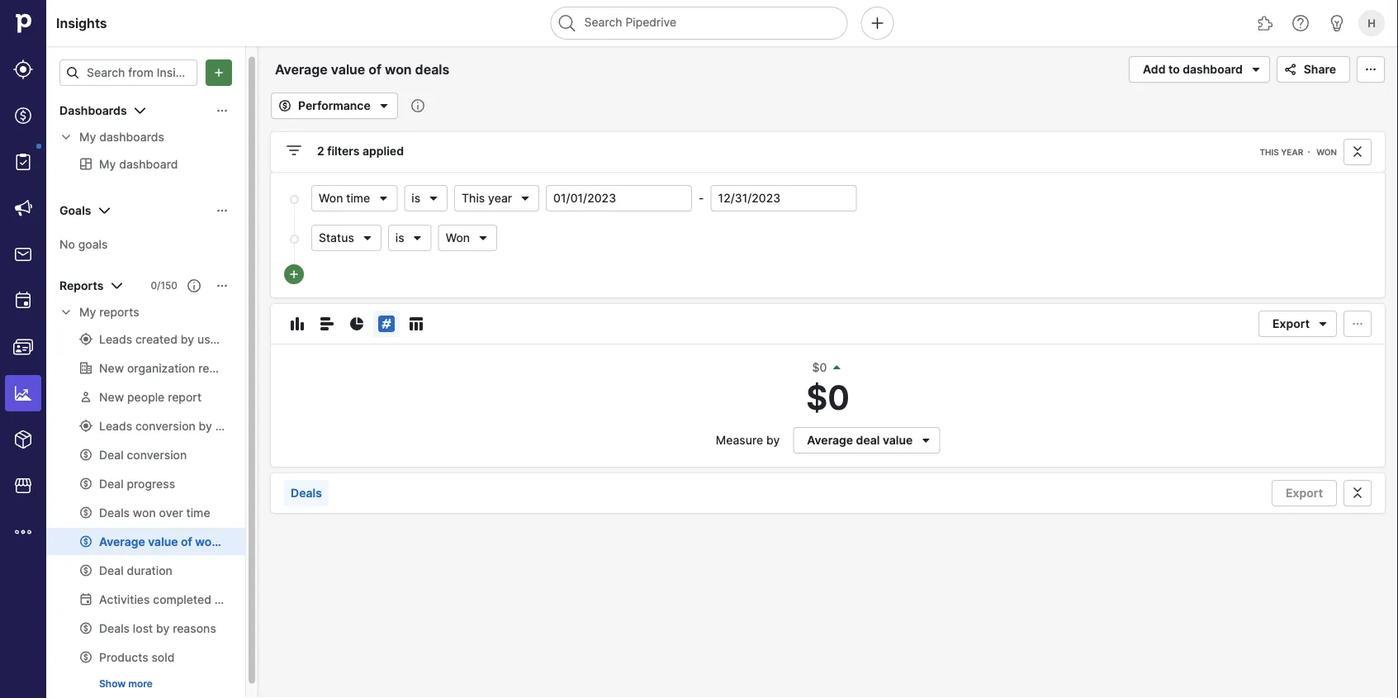 Task type: locate. For each thing, give the bounding box(es) containing it.
quick add image
[[868, 13, 888, 33]]

is button
[[404, 185, 448, 212], [388, 225, 432, 251]]

0 vertical spatial is field
[[404, 185, 448, 212]]

This year field
[[454, 185, 540, 212]]

products image
[[13, 430, 33, 449]]

goals
[[59, 204, 91, 218], [78, 237, 108, 251]]

is for won time
[[412, 191, 421, 205]]

1 vertical spatial this
[[462, 191, 485, 205]]

color undefined image
[[13, 152, 33, 172]]

color primary image inside export button
[[1314, 317, 1333, 330]]

reports
[[59, 279, 104, 293], [99, 305, 139, 319]]

is field up won field
[[404, 185, 448, 212]]

$0
[[813, 361, 827, 375], [807, 377, 850, 417]]

sales assistant image
[[1328, 13, 1348, 33]]

year
[[1282, 147, 1304, 157], [488, 191, 512, 205]]

h
[[1368, 17, 1376, 29]]

1 vertical spatial my
[[79, 305, 96, 319]]

0 vertical spatial this year
[[1260, 147, 1304, 157]]

dashboards
[[59, 104, 127, 118], [99, 130, 164, 144]]

menu item
[[0, 370, 46, 416]]

this inside 'popup button'
[[462, 191, 485, 205]]

0 horizontal spatial this year
[[462, 191, 512, 205]]

show
[[99, 678, 126, 690]]

1 vertical spatial is field
[[388, 225, 432, 251]]

1 horizontal spatial is
[[412, 191, 421, 205]]

0 vertical spatial is
[[412, 191, 421, 205]]

1 horizontal spatial this year
[[1260, 147, 1304, 157]]

my
[[79, 130, 96, 144], [79, 305, 96, 319]]

2 my from the top
[[79, 305, 96, 319]]

1 vertical spatial reports
[[99, 305, 139, 319]]

measure
[[716, 433, 764, 447]]

mm/dd/yyyy text field right -
[[711, 185, 857, 212]]

2
[[317, 144, 324, 158]]

goals up no
[[59, 204, 91, 218]]

my right color secondary icon
[[79, 130, 96, 144]]

is button left "won" popup button
[[388, 225, 432, 251]]

value
[[883, 433, 913, 447]]

color primary image inside is popup button
[[411, 231, 424, 245]]

is field
[[404, 185, 448, 212], [388, 225, 432, 251]]

won
[[1317, 147, 1338, 157], [319, 191, 343, 205], [446, 231, 470, 245]]

this
[[1260, 147, 1280, 157], [462, 191, 485, 205]]

1 horizontal spatial year
[[1282, 147, 1304, 157]]

export button
[[1259, 311, 1338, 337], [1272, 480, 1338, 506]]

0 vertical spatial $0
[[813, 361, 827, 375]]

1 horizontal spatial color primary inverted image
[[288, 268, 301, 281]]

color primary image inside performance button
[[374, 96, 394, 116]]

$0 left color positive "icon"
[[813, 361, 827, 375]]

color primary image inside status popup button
[[361, 231, 374, 245]]

Won time field
[[311, 185, 398, 212]]

is field left "won" popup button
[[388, 225, 432, 251]]

0 horizontal spatial color primary inverted image
[[209, 66, 229, 79]]

0 vertical spatial is button
[[404, 185, 448, 212]]

0 vertical spatial goals
[[59, 204, 91, 218]]

filters
[[327, 144, 360, 158]]

color primary inverted image
[[209, 66, 229, 79], [288, 268, 301, 281]]

color primary image inside share button
[[1281, 63, 1301, 76]]

reports right color secondary image
[[99, 305, 139, 319]]

color primary image inside goals button
[[216, 204, 229, 217]]

color primary image
[[1281, 63, 1301, 76], [374, 96, 394, 116], [216, 104, 229, 117], [1348, 145, 1368, 159], [95, 201, 114, 221], [361, 231, 374, 245], [411, 231, 424, 245], [107, 276, 127, 296], [188, 279, 201, 292], [406, 314, 426, 334], [1314, 317, 1333, 330], [1348, 317, 1368, 330], [1348, 487, 1368, 500]]

no goals
[[59, 237, 108, 251]]

add to dashboard
[[1143, 62, 1243, 76]]

this year
[[1260, 147, 1304, 157], [462, 191, 512, 205]]

info image
[[411, 99, 424, 112]]

color secondary image
[[59, 131, 73, 144]]

goals button
[[46, 197, 245, 224]]

no
[[59, 237, 75, 251]]

0 horizontal spatial this
[[462, 191, 485, 205]]

mm/dd/yyyy text field left -
[[546, 185, 692, 212]]

my right color secondary image
[[79, 305, 96, 319]]

2 vertical spatial won
[[446, 231, 470, 245]]

won time
[[319, 191, 370, 205]]

dashboards down "dashboards" button
[[99, 130, 164, 144]]

status
[[319, 231, 354, 245]]

is button up won field
[[404, 185, 448, 212]]

share button
[[1277, 56, 1351, 83]]

is button for this year
[[404, 185, 448, 212]]

goals right no
[[78, 237, 108, 251]]

color primary image inside average deal value "button"
[[916, 434, 936, 447]]

color primary image inside goals button
[[95, 201, 114, 221]]

dashboards inside button
[[59, 104, 127, 118]]

h button
[[1356, 7, 1389, 40]]

color secondary image
[[59, 306, 73, 319]]

show more
[[99, 678, 153, 690]]

1 vertical spatial won
[[319, 191, 343, 205]]

Status field
[[311, 225, 382, 251]]

Search from Insights text field
[[59, 59, 197, 86]]

sales inbox image
[[13, 245, 33, 264]]

color primary image inside "dashboards" button
[[216, 104, 229, 117]]

campaigns image
[[13, 198, 33, 218]]

is
[[412, 191, 421, 205], [396, 231, 405, 245]]

1 mm/dd/yyyy text field from the left
[[546, 185, 692, 212]]

goals inside button
[[59, 204, 91, 218]]

$0 down color positive "icon"
[[807, 377, 850, 417]]

reports up color secondary image
[[59, 279, 104, 293]]

color primary image inside add to dashboard button
[[1247, 59, 1266, 79]]

0 horizontal spatial year
[[488, 191, 512, 205]]

Won field
[[438, 225, 497, 251]]

color primary image
[[1247, 59, 1266, 79], [1362, 63, 1381, 76], [66, 66, 79, 79], [275, 99, 295, 112], [130, 101, 150, 121], [284, 140, 304, 160], [377, 192, 390, 205], [427, 192, 440, 205], [519, 192, 532, 205], [216, 204, 229, 217], [477, 231, 490, 245], [216, 279, 229, 292], [288, 314, 307, 334], [317, 314, 337, 334], [347, 314, 367, 334], [377, 314, 397, 334], [916, 434, 936, 447]]

0 vertical spatial my
[[79, 130, 96, 144]]

is button for won
[[388, 225, 432, 251]]

is right status field
[[396, 231, 405, 245]]

0 vertical spatial export
[[1273, 317, 1310, 331]]

1 vertical spatial year
[[488, 191, 512, 205]]

1 vertical spatial export button
[[1272, 480, 1338, 506]]

1 vertical spatial this year
[[462, 191, 512, 205]]

menu
[[0, 0, 46, 698]]

MM/DD/YYYY text field
[[546, 185, 692, 212], [711, 185, 857, 212]]

my for my dashboards
[[79, 130, 96, 144]]

0 horizontal spatial mm/dd/yyyy text field
[[546, 185, 692, 212]]

2 filters applied
[[317, 144, 404, 158]]

1 vertical spatial is
[[396, 231, 405, 245]]

applied
[[363, 144, 404, 158]]

0 vertical spatial this
[[1260, 147, 1280, 157]]

is field for won
[[388, 225, 432, 251]]

1 my from the top
[[79, 130, 96, 144]]

dashboards up color secondary icon
[[59, 104, 127, 118]]

1 horizontal spatial mm/dd/yyyy text field
[[711, 185, 857, 212]]

0 horizontal spatial is
[[396, 231, 405, 245]]

measure by
[[716, 433, 780, 447]]

performance button
[[271, 93, 398, 119]]

1 vertical spatial is button
[[388, 225, 432, 251]]

deals
[[291, 486, 322, 500]]

0 vertical spatial won
[[1317, 147, 1338, 157]]

0 vertical spatial dashboards
[[59, 104, 127, 118]]

1 horizontal spatial this
[[1260, 147, 1280, 157]]

color primary image inside "won" popup button
[[477, 231, 490, 245]]

is right time
[[412, 191, 421, 205]]

export
[[1273, 317, 1310, 331], [1286, 486, 1324, 500]]

0 vertical spatial year
[[1282, 147, 1304, 157]]

color primary image inside performance button
[[275, 99, 295, 112]]



Task type: describe. For each thing, give the bounding box(es) containing it.
more
[[128, 678, 153, 690]]

deal
[[856, 433, 880, 447]]

status button
[[311, 225, 382, 251]]

1 vertical spatial $0
[[807, 377, 850, 417]]

0 vertical spatial reports
[[59, 279, 104, 293]]

performance
[[298, 99, 371, 113]]

year inside 'popup button'
[[488, 191, 512, 205]]

won time button
[[311, 185, 398, 212]]

home image
[[11, 11, 36, 36]]

contacts image
[[13, 337, 33, 357]]

0 vertical spatial color primary inverted image
[[209, 66, 229, 79]]

0 vertical spatial export button
[[1259, 311, 1338, 337]]

this year inside 'popup button'
[[462, 191, 512, 205]]

dashboard
[[1183, 62, 1243, 76]]

add to dashboard button
[[1129, 56, 1270, 83]]

-
[[699, 191, 704, 205]]

activities image
[[13, 291, 33, 311]]

1 vertical spatial color primary inverted image
[[288, 268, 301, 281]]

2 mm/dd/yyyy text field from the left
[[711, 185, 857, 212]]

marketplace image
[[13, 476, 33, 496]]

insights image
[[13, 383, 33, 403]]

show more button
[[93, 674, 159, 694]]

my reports
[[79, 305, 139, 319]]

0/150
[[151, 280, 178, 292]]

average deal value
[[808, 433, 913, 447]]

this year button
[[454, 185, 540, 212]]

color primary image inside this year 'popup button'
[[519, 192, 532, 205]]

1 vertical spatial dashboards
[[99, 130, 164, 144]]

dashboards button
[[46, 97, 245, 124]]

leads image
[[13, 59, 33, 79]]

by
[[767, 433, 780, 447]]

1 vertical spatial goals
[[78, 237, 108, 251]]

1 vertical spatial export
[[1286, 486, 1324, 500]]

average deal value button
[[793, 427, 940, 454]]

color primary image inside won time popup button
[[377, 192, 390, 205]]

average
[[808, 433, 854, 447]]

color primary image inside "dashboards" button
[[130, 101, 150, 121]]

1 horizontal spatial won
[[446, 231, 470, 245]]

deals button
[[284, 480, 329, 506]]

my dashboards
[[79, 130, 164, 144]]

insights
[[56, 15, 107, 31]]

color positive image
[[831, 361, 844, 374]]

to
[[1169, 62, 1180, 76]]

deals image
[[13, 106, 33, 126]]

2 horizontal spatial won
[[1317, 147, 1338, 157]]

add
[[1143, 62, 1166, 76]]

Search Pipedrive field
[[551, 7, 848, 40]]

is for status
[[396, 231, 405, 245]]

Average value of won deals field
[[271, 59, 482, 80]]

won button
[[438, 225, 497, 251]]

time
[[346, 191, 370, 205]]

more image
[[13, 522, 33, 542]]

0 horizontal spatial won
[[319, 191, 343, 205]]

my for my reports
[[79, 305, 96, 319]]

share
[[1304, 62, 1337, 76]]

quick help image
[[1291, 13, 1311, 33]]

is field for this year
[[404, 185, 448, 212]]



Task type: vqa. For each thing, say whether or not it's contained in the screenshot.
the bottommost year
yes



